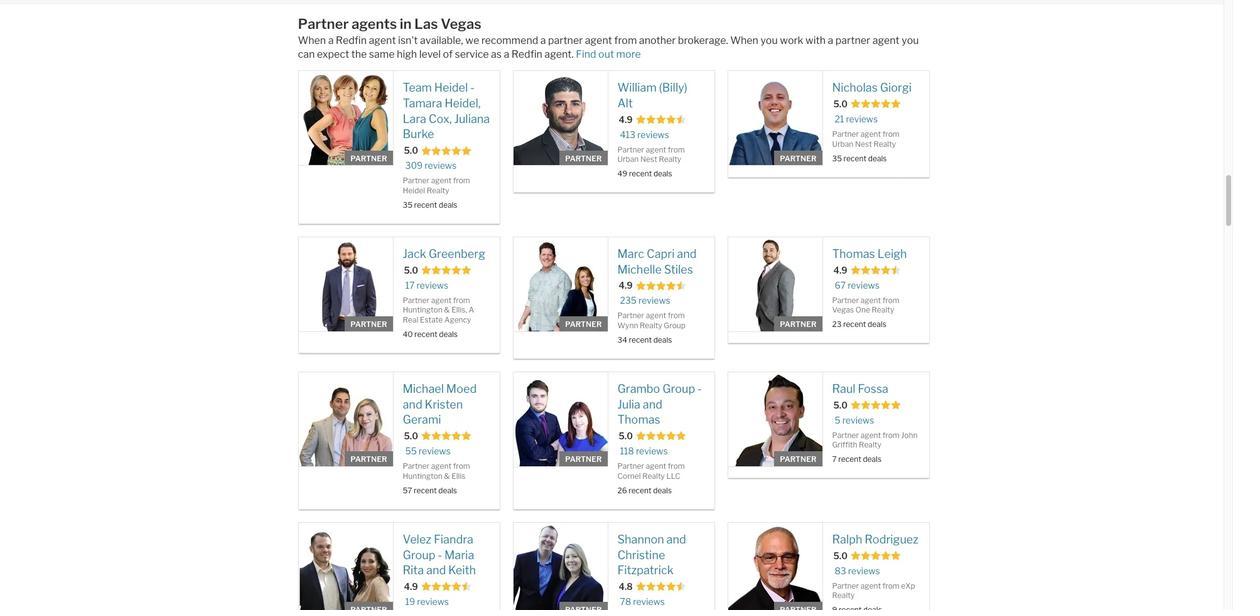 Task type: locate. For each thing, give the bounding box(es) containing it.
deals down agency in the bottom of the page
[[439, 330, 458, 339]]

agents
[[352, 16, 397, 32]]

- for heidel
[[470, 81, 475, 94]]

1 horizontal spatial -
[[470, 81, 475, 94]]

reviews for 21
[[846, 114, 878, 124]]

21 reviews link
[[835, 113, 878, 125]]

from up ellis,
[[453, 296, 470, 305]]

group down velez
[[403, 549, 436, 562]]

agent inside 118 reviews partner agent from cornel realty llc 26 recent deals
[[646, 462, 666, 471]]

reviews for 309
[[425, 160, 457, 171]]

urban for 5.0
[[833, 139, 854, 149]]

0 vertical spatial huntington
[[403, 305, 443, 315]]

0 vertical spatial 35
[[833, 154, 842, 163]]

78 reviews
[[620, 597, 665, 607]]

reviews inside 17 reviews partner agent from huntington & ellis, a real estate agency 40 recent deals
[[417, 280, 449, 291]]

2 when from the left
[[731, 35, 759, 47]]

agent up out on the top
[[585, 35, 612, 47]]

4.9 inside marc capri and michelle stiles 4.9
[[619, 280, 633, 291]]

from down 235 reviews link
[[668, 311, 685, 321]]

1 vertical spatial -
[[698, 382, 702, 396]]

and down grambo in the right of the page
[[643, 398, 663, 411]]

reviews inside the 67 reviews partner agent from vegas one realty 23 recent deals
[[848, 280, 880, 291]]

agent inside the 67 reviews partner agent from vegas one realty 23 recent deals
[[861, 296, 881, 305]]

and inside michael moed and kristen gerami 5.0
[[403, 398, 422, 411]]

1 horizontal spatial thomas
[[833, 247, 875, 261]]

309 reviews partner agent from heidel realty 35 recent deals
[[403, 160, 470, 210]]

7
[[833, 455, 837, 464]]

partner inside 235 reviews partner agent from wynn realty group 34 recent deals
[[618, 311, 645, 321]]

rating 5 out of 5 element for fossa
[[851, 400, 901, 413]]

same
[[369, 49, 395, 60]]

huntington up 57
[[403, 472, 443, 481]]

realty left llc
[[643, 472, 665, 481]]

0 horizontal spatial urban
[[618, 155, 639, 164]]

partner inside the 67 reviews partner agent from vegas one realty 23 recent deals
[[833, 296, 859, 305]]

heidel inside the 309 reviews partner agent from heidel realty 35 recent deals
[[403, 186, 425, 195]]

reviews for 78
[[633, 597, 665, 607]]

rating 5 out of 5 element down nicholas giorgi link at the top
[[851, 99, 901, 111]]

5.0 up 309 at the top left of the page
[[404, 145, 418, 156]]

deals right 34
[[654, 335, 672, 345]]

2 & from the top
[[444, 472, 450, 481]]

from inside the 413 reviews partner agent from urban nest realty 49 recent deals
[[668, 145, 685, 154]]

1 vertical spatial thomas
[[618, 414, 661, 427]]

rating 4.9 out of 5 element up 413 reviews link
[[636, 114, 686, 127]]

redfin
[[336, 35, 367, 47], [512, 49, 543, 60]]

& inside 55 reviews partner agent from huntington & ellis 57 recent deals
[[444, 472, 450, 481]]

0 vertical spatial -
[[470, 81, 475, 94]]

leigh
[[878, 247, 907, 261]]

recent for nicholas giorgi
[[844, 154, 867, 163]]

urban up 49
[[618, 155, 639, 164]]

& inside 17 reviews partner agent from huntington & ellis, a real estate agency 40 recent deals
[[444, 305, 450, 315]]

realty down the 83
[[833, 591, 855, 601]]

heidel
[[434, 81, 468, 94], [403, 186, 425, 195]]

realty
[[874, 139, 896, 149], [659, 155, 682, 164], [427, 186, 449, 195], [872, 305, 895, 315], [640, 321, 662, 330], [859, 440, 882, 450], [643, 472, 665, 481], [833, 591, 855, 601]]

agent inside the 309 reviews partner agent from heidel realty 35 recent deals
[[431, 176, 452, 185]]

rating 4.9 out of 5 element
[[636, 114, 686, 127], [851, 265, 901, 278], [636, 280, 686, 293], [421, 582, 472, 594]]

5.0 inside team heidel - tamara heidel, lara cox, juliana burke 5.0
[[404, 145, 418, 156]]

reviews up exp realty on the bottom
[[848, 566, 880, 576]]

rating 5 out of 5 element for greenberg
[[421, 265, 472, 278]]

from down nicholas giorgi 5.0 in the right of the page
[[883, 129, 900, 139]]

and right rita
[[426, 564, 446, 577]]

deals inside 55 reviews partner agent from huntington & ellis 57 recent deals
[[439, 486, 457, 495]]

from left exp
[[883, 581, 900, 591]]

reviews right 413
[[638, 129, 669, 140]]

partner agent from down 5 reviews link
[[833, 431, 901, 440]]

reviews for 235
[[639, 295, 671, 306]]

michelle
[[618, 263, 662, 276]]

& left ellis
[[444, 472, 450, 481]]

1 horizontal spatial you
[[902, 35, 919, 47]]

1 you from the left
[[761, 35, 778, 47]]

from inside when a redfin agent isn't available, we recommend a partner agent from another brokerage. when you work with a partner agent you can expect the same high level of service as a redfin agent.
[[614, 35, 637, 47]]

0 vertical spatial thomas
[[833, 247, 875, 261]]

agent down 413 reviews link
[[646, 145, 666, 154]]

& left ellis,
[[444, 305, 450, 315]]

from inside 21 reviews partner agent from urban nest realty 35 recent deals
[[883, 129, 900, 139]]

agent up one on the bottom of page
[[861, 296, 881, 305]]

0 horizontal spatial 35
[[403, 200, 413, 210]]

partner agent from down 83 reviews link
[[833, 581, 901, 591]]

las vegas real estate agent velez fiandra group - maria rita and keith image
[[299, 523, 393, 610]]

real
[[403, 315, 418, 325]]

from left john
[[883, 431, 900, 440]]

reviews right 55
[[419, 446, 451, 457]]

0 vertical spatial urban
[[833, 139, 854, 149]]

reviews inside 55 reviews partner agent from huntington & ellis 57 recent deals
[[419, 446, 451, 457]]

partner inside 17 reviews partner agent from huntington & ellis, a real estate agency 40 recent deals
[[403, 296, 430, 305]]

from inside 55 reviews partner agent from huntington & ellis 57 recent deals
[[453, 462, 470, 471]]

redfin down recommend
[[512, 49, 543, 60]]

nest
[[855, 139, 872, 149], [641, 155, 657, 164]]

wynn
[[618, 321, 638, 330]]

1 horizontal spatial urban
[[833, 139, 854, 149]]

las vegas real estate agent nicholas giorgi image
[[728, 71, 822, 165]]

from up llc
[[668, 462, 685, 471]]

thomas down julia at the right bottom of the page
[[618, 414, 661, 427]]

reviews for 17
[[417, 280, 449, 291]]

rating 5 out of 5 element down raul fossa link
[[851, 400, 901, 413]]

reviews inside the 309 reviews partner agent from heidel realty 35 recent deals
[[425, 160, 457, 171]]

413
[[620, 129, 636, 140]]

with
[[806, 35, 826, 47]]

huntington inside 55 reviews partner agent from huntington & ellis 57 recent deals
[[403, 472, 443, 481]]

las vegas real estate agent grambo group - julia and thomas image
[[513, 372, 608, 467]]

a up the agent.
[[541, 35, 546, 47]]

agent down the 55 reviews link
[[431, 462, 452, 471]]

agent inside the 413 reviews partner agent from urban nest realty 49 recent deals
[[646, 145, 666, 154]]

reviews inside 118 reviews partner agent from cornel realty llc 26 recent deals
[[636, 446, 668, 457]]

reviews for 83
[[848, 566, 880, 576]]

partner
[[298, 16, 349, 32], [833, 129, 859, 139], [618, 145, 645, 154], [351, 154, 387, 163], [565, 154, 602, 163], [780, 154, 817, 163], [403, 176, 430, 185], [403, 296, 430, 305], [833, 296, 859, 305], [618, 311, 645, 321], [351, 320, 387, 329], [565, 320, 602, 329], [780, 320, 817, 329], [833, 431, 859, 440], [351, 455, 387, 464], [565, 455, 602, 464], [780, 455, 817, 464], [403, 462, 430, 471], [618, 462, 645, 471], [833, 581, 859, 591]]

1 horizontal spatial 35
[[833, 154, 842, 163]]

agent up giorgi at top right
[[873, 35, 900, 47]]

0 horizontal spatial redfin
[[336, 35, 367, 47]]

agent for 118 reviews partner agent from cornel realty llc 26 recent deals
[[646, 462, 666, 471]]

vegas up we
[[441, 16, 482, 32]]

more
[[616, 49, 641, 60]]

partner agent from
[[833, 431, 901, 440], [833, 581, 901, 591]]

recent down 309 reviews link
[[414, 200, 437, 210]]

recent down 21 reviews link
[[844, 154, 867, 163]]

rating 5 out of 5 element up 309 reviews link
[[421, 145, 472, 158]]

as
[[491, 49, 502, 60]]

4.9 up '235' on the right
[[619, 280, 633, 291]]

from down 413 reviews link
[[668, 145, 685, 154]]

0 horizontal spatial heidel
[[403, 186, 425, 195]]

urban inside 21 reviews partner agent from urban nest realty 35 recent deals
[[833, 139, 854, 149]]

- inside "grambo group - julia and thomas 5.0"
[[698, 382, 702, 396]]

1 vertical spatial nest
[[641, 155, 657, 164]]

reviews inside the 413 reviews partner agent from urban nest realty 49 recent deals
[[638, 129, 669, 140]]

raul
[[833, 382, 856, 396]]

recent for thomas leigh
[[843, 320, 866, 329]]

agent down 235 reviews link
[[646, 311, 666, 321]]

agent down 17 reviews link at the top left of the page
[[431, 296, 452, 305]]

0 vertical spatial nest
[[855, 139, 872, 149]]

nest down 21 reviews link
[[855, 139, 872, 149]]

partner inside the 413 reviews partner agent from urban nest realty 49 recent deals
[[618, 145, 645, 154]]

0 horizontal spatial you
[[761, 35, 778, 47]]

agent down 118 reviews link
[[646, 462, 666, 471]]

recent inside the 67 reviews partner agent from vegas one realty 23 recent deals
[[843, 320, 866, 329]]

reviews right 5
[[843, 415, 875, 426]]

4.9 inside thomas leigh 4.9
[[834, 265, 848, 275]]

deals inside the 67 reviews partner agent from vegas one realty 23 recent deals
[[868, 320, 887, 329]]

can
[[298, 49, 315, 60]]

you
[[761, 35, 778, 47], [902, 35, 919, 47]]

0 vertical spatial redfin
[[336, 35, 367, 47]]

urban inside the 413 reviews partner agent from urban nest realty 49 recent deals
[[618, 155, 639, 164]]

reviews inside 235 reviews partner agent from wynn realty group 34 recent deals
[[639, 295, 671, 306]]

work
[[780, 35, 804, 47]]

when up can
[[298, 35, 326, 47]]

0 vertical spatial vegas
[[441, 16, 482, 32]]

2 huntington from the top
[[403, 472, 443, 481]]

rating 5 out of 5 element
[[851, 99, 901, 111], [421, 145, 472, 158], [421, 265, 472, 278], [851, 400, 901, 413], [421, 431, 472, 444], [636, 431, 686, 444], [851, 551, 901, 563]]

1 vertical spatial redfin
[[512, 49, 543, 60]]

recent down one on the bottom of page
[[843, 320, 866, 329]]

estate
[[420, 315, 443, 325]]

40
[[403, 330, 413, 339]]

5.0 up 17
[[404, 265, 418, 275]]

1 horizontal spatial vegas
[[833, 305, 854, 315]]

huntington up estate
[[403, 305, 443, 315]]

1 horizontal spatial heidel
[[434, 81, 468, 94]]

deals
[[868, 154, 887, 163], [654, 169, 672, 179], [439, 200, 458, 210], [868, 320, 887, 329], [439, 330, 458, 339], [654, 335, 672, 345], [863, 455, 882, 464], [439, 486, 457, 495], [653, 486, 672, 495]]

deals inside 235 reviews partner agent from wynn realty group 34 recent deals
[[654, 335, 672, 345]]

deals inside the 413 reviews partner agent from urban nest realty 49 recent deals
[[654, 169, 672, 179]]

deals down one on the bottom of page
[[868, 320, 887, 329]]

from inside the 67 reviews partner agent from vegas one realty 23 recent deals
[[883, 296, 900, 305]]

recent for michael moed and kristen gerami
[[414, 486, 437, 495]]

group inside 235 reviews partner agent from wynn realty group 34 recent deals
[[664, 321, 686, 330]]

agent for when a redfin agent isn't available, we recommend a partner agent from another brokerage. when you work with a partner agent you can expect the same high level of service as a redfin agent.
[[369, 35, 396, 47]]

reviews right 21
[[846, 114, 878, 124]]

of
[[443, 49, 453, 60]]

5.0 up 5
[[834, 400, 848, 411]]

from for michael moed and kristen gerami
[[453, 462, 470, 471]]

0 horizontal spatial -
[[438, 549, 442, 562]]

ralph
[[833, 533, 863, 546]]

recent
[[844, 154, 867, 163], [629, 169, 652, 179], [414, 200, 437, 210], [843, 320, 866, 329], [415, 330, 438, 339], [629, 335, 652, 345], [839, 455, 862, 464], [414, 486, 437, 495], [629, 486, 652, 495]]

vegas up 23
[[833, 305, 854, 315]]

0 vertical spatial partner agent from
[[833, 431, 901, 440]]

0 horizontal spatial nest
[[641, 155, 657, 164]]

0 vertical spatial heidel
[[434, 81, 468, 94]]

julia
[[618, 398, 641, 411]]

agency
[[445, 315, 471, 325]]

2 horizontal spatial -
[[698, 382, 702, 396]]

deals inside 21 reviews partner agent from urban nest realty 35 recent deals
[[868, 154, 887, 163]]

deals for nicholas giorgi
[[868, 154, 887, 163]]

agent inside 55 reviews partner agent from huntington & ellis 57 recent deals
[[431, 462, 452, 471]]

118 reviews partner agent from cornel realty llc 26 recent deals
[[618, 446, 685, 495]]

5.0 up 21
[[834, 99, 848, 109]]

235 reviews partner agent from wynn realty group 34 recent deals
[[618, 295, 686, 345]]

another
[[639, 35, 676, 47]]

reviews for 5
[[843, 415, 875, 426]]

1 vertical spatial &
[[444, 472, 450, 481]]

heidel down 309 at the top left of the page
[[403, 186, 425, 195]]

recent inside the 413 reviews partner agent from urban nest realty 49 recent deals
[[629, 169, 652, 179]]

partner inside 21 reviews partner agent from urban nest realty 35 recent deals
[[833, 129, 859, 139]]

juliana
[[454, 112, 490, 125]]

william
[[618, 81, 657, 94]]

35 down 21
[[833, 154, 842, 163]]

118
[[620, 446, 634, 457]]

agent down 21 reviews link
[[861, 129, 881, 139]]

marc capri and michelle stiles 4.9
[[618, 247, 697, 291]]

1 vertical spatial partner agent from
[[833, 581, 901, 591]]

recent for william (billy) alt
[[629, 169, 652, 179]]

velez
[[403, 533, 432, 546]]

2 vertical spatial -
[[438, 549, 442, 562]]

21
[[835, 114, 844, 124]]

0 horizontal spatial vegas
[[441, 16, 482, 32]]

recent right 49
[[629, 169, 652, 179]]

0 vertical spatial group
[[664, 321, 686, 330]]

1 huntington from the top
[[403, 305, 443, 315]]

jack
[[403, 247, 426, 261]]

4.9 up 67
[[834, 265, 848, 275]]

1 & from the top
[[444, 305, 450, 315]]

deals for grambo group - julia and thomas
[[653, 486, 672, 495]]

agent up same
[[369, 35, 396, 47]]

deals inside 17 reviews partner agent from huntington & ellis, a real estate agency 40 recent deals
[[439, 330, 458, 339]]

34
[[618, 335, 627, 345]]

recent right 26
[[629, 486, 652, 495]]

las
[[415, 16, 438, 32]]

when right brokerage.
[[731, 35, 759, 47]]

realty down 21 reviews link
[[874, 139, 896, 149]]

17 reviews link
[[405, 279, 449, 291]]

1 horizontal spatial when
[[731, 35, 759, 47]]

nest inside 21 reviews partner agent from urban nest realty 35 recent deals
[[855, 139, 872, 149]]

partner right 'with'
[[836, 35, 871, 47]]

35 down 309 at the top left of the page
[[403, 200, 413, 210]]

marc capri and michelle stiles link
[[618, 247, 705, 278]]

23
[[833, 320, 842, 329]]

5.0 inside jack greenberg 5.0
[[404, 265, 418, 275]]

1 vertical spatial huntington
[[403, 472, 443, 481]]

thomas
[[833, 247, 875, 261], [618, 414, 661, 427]]

realty right one on the bottom of page
[[872, 305, 895, 315]]

partner inside the 309 reviews partner agent from heidel realty 35 recent deals
[[403, 176, 430, 185]]

grambo
[[618, 382, 660, 396]]

deals down llc
[[653, 486, 672, 495]]

burke
[[403, 128, 434, 141]]

deals right 49
[[654, 169, 672, 179]]

thomas inside "grambo group - julia and thomas 5.0"
[[618, 414, 661, 427]]

0 horizontal spatial when
[[298, 35, 326, 47]]

2 partner agent from from the top
[[833, 581, 901, 591]]

0 vertical spatial &
[[444, 305, 450, 315]]

partner inside 55 reviews partner agent from huntington & ellis 57 recent deals
[[403, 462, 430, 471]]

recent inside 118 reviews partner agent from cornel realty llc 26 recent deals
[[629, 486, 652, 495]]

1 vertical spatial urban
[[618, 155, 639, 164]]

1 vertical spatial vegas
[[833, 305, 854, 315]]

5.0 up 118
[[619, 431, 633, 442]]

michael moed and kristen gerami 5.0
[[403, 382, 477, 442]]

rating 5 out of 5 element for giorgi
[[851, 99, 901, 111]]

from inside the 309 reviews partner agent from heidel realty 35 recent deals
[[453, 176, 470, 185]]

4.9 inside velez fiandra group - maria rita and keith 4.9
[[404, 582, 418, 592]]

agent down 83 reviews link
[[861, 581, 881, 591]]

agent.
[[545, 49, 574, 60]]

from down thomas leigh 4.9
[[883, 296, 900, 305]]

0 horizontal spatial partner
[[548, 35, 583, 47]]

reviews for 118
[[636, 446, 668, 457]]

1 partner agent from from the top
[[833, 431, 901, 440]]

1 vertical spatial 35
[[403, 200, 413, 210]]

kristen
[[425, 398, 463, 411]]

1 vertical spatial heidel
[[403, 186, 425, 195]]

realty up "7 recent deals"
[[859, 440, 882, 450]]

agent for 235 reviews partner agent from wynn realty group 34 recent deals
[[646, 311, 666, 321]]

rating 4.9 out of 5 element down thomas leigh link
[[851, 265, 901, 278]]

team
[[403, 81, 432, 94]]

agent inside 17 reviews partner agent from huntington & ellis, a real estate agency 40 recent deals
[[431, 296, 452, 305]]

recent inside 55 reviews partner agent from huntington & ellis 57 recent deals
[[414, 486, 437, 495]]

(billy)
[[659, 81, 688, 94]]

agent inside 235 reviews partner agent from wynn realty group 34 recent deals
[[646, 311, 666, 321]]

from inside 17 reviews partner agent from huntington & ellis, a real estate agency 40 recent deals
[[453, 296, 470, 305]]

recent inside 21 reviews partner agent from urban nest realty 35 recent deals
[[844, 154, 867, 163]]

deals inside 118 reviews partner agent from cornel realty llc 26 recent deals
[[653, 486, 672, 495]]

reviews down rating 4.8 out of 5 element
[[633, 597, 665, 607]]

rating 4.9 out of 5 element up 235 reviews link
[[636, 280, 686, 293]]

nest inside the 413 reviews partner agent from urban nest realty 49 recent deals
[[641, 155, 657, 164]]

nest down 413 reviews link
[[641, 155, 657, 164]]

ralph rodriguez 5.0
[[833, 533, 919, 561]]

deals down ellis
[[439, 486, 457, 495]]

you left 'work'
[[761, 35, 778, 47]]

- right grambo in the right of the page
[[698, 382, 702, 396]]

and inside marc capri and michelle stiles 4.9
[[677, 247, 697, 261]]

thomas up 67 reviews link
[[833, 247, 875, 261]]

rating 5 out of 5 element up the 55 reviews link
[[421, 431, 472, 444]]

recent down estate
[[415, 330, 438, 339]]

realty inside 118 reviews partner agent from cornel realty llc 26 recent deals
[[643, 472, 665, 481]]

a
[[328, 35, 334, 47], [541, 35, 546, 47], [828, 35, 834, 47], [504, 49, 510, 60]]

from inside 235 reviews partner agent from wynn realty group 34 recent deals
[[668, 311, 685, 321]]

1 vertical spatial group
[[663, 382, 695, 396]]

35
[[833, 154, 842, 163], [403, 200, 413, 210]]

2 you from the left
[[902, 35, 919, 47]]

0 horizontal spatial thomas
[[618, 414, 661, 427]]

recent inside 235 reviews partner agent from wynn realty group 34 recent deals
[[629, 335, 652, 345]]

rating 5 out of 5 element down 'ralph rodriguez' link
[[851, 551, 901, 563]]

and inside "grambo group - julia and thomas 5.0"
[[643, 398, 663, 411]]

capri
[[647, 247, 675, 261]]

rating 5 out of 5 element up 118 reviews link
[[636, 431, 686, 444]]

5.0 inside michael moed and kristen gerami 5.0
[[404, 431, 418, 442]]

deals for william (billy) alt
[[654, 169, 672, 179]]

agent for 55 reviews partner agent from huntington & ellis 57 recent deals
[[431, 462, 452, 471]]

heidel up heidel,
[[434, 81, 468, 94]]

heidel,
[[445, 97, 481, 110]]

in
[[400, 16, 412, 32]]

from inside 118 reviews partner agent from cornel realty llc 26 recent deals
[[668, 462, 685, 471]]

reviews inside 21 reviews partner agent from urban nest realty 35 recent deals
[[846, 114, 878, 124]]

stiles
[[664, 263, 693, 276]]

shannon and christine fitzpatrick 4.8
[[618, 533, 686, 592]]

5.0 inside ralph rodriguez 5.0
[[834, 551, 848, 561]]

2 vertical spatial group
[[403, 549, 436, 562]]

and up 'stiles'
[[677, 247, 697, 261]]

- up heidel,
[[470, 81, 475, 94]]

urban down 21
[[833, 139, 854, 149]]

1 horizontal spatial nest
[[855, 139, 872, 149]]

1 horizontal spatial partner
[[836, 35, 871, 47]]

deals for thomas leigh
[[868, 320, 887, 329]]

recommend
[[482, 35, 538, 47]]

you up giorgi at top right
[[902, 35, 919, 47]]

rating 4.9 out of 5 element down keith
[[421, 582, 472, 594]]

group down 235 reviews link
[[664, 321, 686, 330]]

christine
[[618, 549, 665, 562]]

recent for marc capri and michelle stiles
[[629, 335, 652, 345]]

and right "shannon"
[[667, 533, 686, 546]]

partner inside 118 reviews partner agent from cornel realty llc 26 recent deals
[[618, 462, 645, 471]]

vegas
[[441, 16, 482, 32], [833, 305, 854, 315]]

partner agent from for fossa
[[833, 431, 901, 440]]

5.0 up 55
[[404, 431, 418, 442]]

- inside team heidel - tamara heidel, lara cox, juliana burke 5.0
[[470, 81, 475, 94]]

rating 5 out of 5 element for moed
[[421, 431, 472, 444]]

reviews right 309 at the top left of the page
[[425, 160, 457, 171]]

- inside velez fiandra group - maria rita and keith 4.9
[[438, 549, 442, 562]]

agent inside 21 reviews partner agent from urban nest realty 35 recent deals
[[861, 129, 881, 139]]

35 inside 21 reviews partner agent from urban nest realty 35 recent deals
[[833, 154, 842, 163]]

grambo group - julia and thomas 5.0
[[618, 382, 702, 442]]

4.9 up 413
[[619, 114, 633, 125]]

las vegas real estate agent marc capri and michelle stiles image
[[513, 237, 608, 332]]

huntington inside 17 reviews partner agent from huntington & ellis, a real estate agency 40 recent deals
[[403, 305, 443, 315]]

las vegas real estate agent michael moed and kristen gerami image
[[299, 372, 393, 467]]

a right as
[[504, 49, 510, 60]]

7 recent deals
[[833, 455, 882, 464]]

deals down 21 reviews link
[[868, 154, 887, 163]]

michael moed and kristen gerami link
[[403, 382, 490, 428]]

&
[[444, 305, 450, 315], [444, 472, 450, 481]]

deals down 309 reviews link
[[439, 200, 458, 210]]



Task type: vqa. For each thing, say whether or not it's contained in the screenshot.
Las Vegas Real Estate Agent Michael Moed and Kristen Gerami image
yes



Task type: describe. For each thing, give the bounding box(es) containing it.
& for and
[[444, 472, 450, 481]]

realty inside the 309 reviews partner agent from heidel realty 35 recent deals
[[427, 186, 449, 195]]

fiandra
[[434, 533, 473, 546]]

309 reviews link
[[405, 160, 457, 172]]

agent for 413 reviews partner agent from urban nest realty 49 recent deals
[[646, 145, 666, 154]]

1 partner from the left
[[548, 35, 583, 47]]

4.9 inside william (billy) alt 4.9
[[619, 114, 633, 125]]

agent for 67 reviews partner agent from vegas one realty 23 recent deals
[[861, 296, 881, 305]]

keith
[[448, 564, 476, 577]]

giorgi
[[880, 81, 912, 94]]

realty inside the 413 reviews partner agent from urban nest realty 49 recent deals
[[659, 155, 682, 164]]

the
[[351, 49, 367, 60]]

available,
[[420, 35, 463, 47]]

group inside "grambo group - julia and thomas 5.0"
[[663, 382, 695, 396]]

huntington for and
[[403, 472, 443, 481]]

17 reviews partner agent from huntington & ellis, a real estate agency 40 recent deals
[[403, 280, 474, 339]]

- for group
[[698, 382, 702, 396]]

agent for 309 reviews partner agent from heidel realty 35 recent deals
[[431, 176, 452, 185]]

maria
[[445, 549, 474, 562]]

realty inside john griffith realty
[[859, 440, 882, 450]]

las vegas real estate agent jack greenberg image
[[299, 237, 393, 332]]

thomas leigh link
[[833, 247, 920, 262]]

2 partner from the left
[[836, 35, 871, 47]]

thomas inside thomas leigh 4.9
[[833, 247, 875, 261]]

deals for marc capri and michelle stiles
[[654, 335, 672, 345]]

5
[[835, 415, 841, 426]]

309
[[405, 160, 423, 171]]

las vegas real estate agent raul fossa image
[[728, 372, 822, 467]]

marc
[[618, 247, 644, 261]]

rating 5 out of 5 element for rodriguez
[[851, 551, 901, 563]]

lara
[[403, 112, 426, 125]]

las vegas real estate agent ralph rodriguez image
[[728, 523, 822, 610]]

and inside shannon and christine fitzpatrick 4.8
[[667, 533, 686, 546]]

from for william (billy) alt
[[668, 145, 685, 154]]

& for 5.0
[[444, 305, 450, 315]]

heidel inside team heidel - tamara heidel, lara cox, juliana burke 5.0
[[434, 81, 468, 94]]

recent inside 17 reviews partner agent from huntington & ellis, a real estate agency 40 recent deals
[[415, 330, 438, 339]]

partner agent from for rodriguez
[[833, 581, 901, 591]]

agent down 5 reviews link
[[861, 431, 881, 440]]

shannon and christine fitzpatrick link
[[618, 532, 705, 579]]

team heidel - tamara heidel, lara cox, juliana burke link
[[403, 81, 490, 143]]

deals down john griffith realty
[[863, 455, 882, 464]]

william (billy) alt link
[[618, 81, 705, 112]]

rating 4.9 out of 5 element for capri
[[636, 280, 686, 293]]

rating 4.9 out of 5 element for leigh
[[851, 265, 901, 278]]

recent down griffith
[[839, 455, 862, 464]]

huntington for 5.0
[[403, 305, 443, 315]]

alt
[[618, 97, 633, 110]]

las vegas real estate agent shannon and christine fitzpatrick image
[[513, 523, 608, 610]]

we
[[465, 35, 479, 47]]

high
[[397, 49, 417, 60]]

reviews for 413
[[638, 129, 669, 140]]

expect
[[317, 49, 349, 60]]

rating 4.9 out of 5 element for (billy)
[[636, 114, 686, 127]]

17
[[405, 280, 415, 291]]

from for thomas leigh
[[883, 296, 900, 305]]

57
[[403, 486, 412, 495]]

19 reviews link
[[405, 596, 449, 608]]

19 reviews
[[405, 597, 449, 607]]

las vegas real estate agent william (billy) alt image
[[513, 71, 608, 165]]

from for marc capri and michelle stiles
[[668, 311, 685, 321]]

78 reviews link
[[620, 596, 665, 608]]

reviews for 19
[[417, 597, 449, 607]]

reviews for 55
[[419, 446, 451, 457]]

nicholas giorgi 5.0
[[833, 81, 912, 109]]

67 reviews partner agent from vegas one realty 23 recent deals
[[833, 280, 900, 329]]

realty inside the 67 reviews partner agent from vegas one realty 23 recent deals
[[872, 305, 895, 315]]

nest for 5.0
[[855, 139, 872, 149]]

find
[[576, 49, 596, 60]]

recent for grambo group - julia and thomas
[[629, 486, 652, 495]]

nest for alt
[[641, 155, 657, 164]]

a right 'with'
[[828, 35, 834, 47]]

las vegas real estate agent thomas leigh image
[[728, 237, 822, 332]]

one
[[856, 305, 870, 315]]

1 horizontal spatial redfin
[[512, 49, 543, 60]]

jack greenberg link
[[403, 247, 490, 262]]

5.0 inside raul fossa 5.0
[[834, 400, 848, 411]]

5.0 inside "grambo group - julia and thomas 5.0"
[[619, 431, 633, 442]]

recent inside the 309 reviews partner agent from heidel realty 35 recent deals
[[414, 200, 437, 210]]

rating 4.8 out of 5 element
[[636, 582, 686, 594]]

level
[[419, 49, 441, 60]]

griffith
[[833, 440, 858, 450]]

1 when from the left
[[298, 35, 326, 47]]

exp
[[901, 581, 916, 591]]

a
[[469, 305, 474, 315]]

from for nicholas giorgi
[[883, 129, 900, 139]]

moed
[[446, 382, 477, 396]]

find out more link
[[576, 49, 641, 60]]

tamara
[[403, 97, 442, 110]]

413 reviews partner agent from urban nest realty 49 recent deals
[[618, 129, 685, 179]]

fossa
[[858, 382, 889, 396]]

agent for 21 reviews partner agent from urban nest realty 35 recent deals
[[861, 129, 881, 139]]

5.0 inside nicholas giorgi 5.0
[[834, 99, 848, 109]]

brokerage.
[[678, 35, 728, 47]]

group inside velez fiandra group - maria rita and keith 4.9
[[403, 549, 436, 562]]

83 reviews link
[[835, 565, 880, 577]]

out
[[599, 49, 614, 60]]

raul fossa link
[[833, 382, 920, 397]]

shannon
[[618, 533, 664, 546]]

las vegas real estate agent team heidel - tamara heidel, lara cox, juliana burke image
[[299, 71, 393, 165]]

from for grambo group - julia and thomas
[[668, 462, 685, 471]]

william (billy) alt 4.9
[[618, 81, 688, 125]]

cornel
[[618, 472, 641, 481]]

deals for michael moed and kristen gerami
[[439, 486, 457, 495]]

cox,
[[429, 112, 452, 125]]

realty inside 235 reviews partner agent from wynn realty group 34 recent deals
[[640, 321, 662, 330]]

agent for 17 reviews partner agent from huntington & ellis, a real estate agency 40 recent deals
[[431, 296, 452, 305]]

velez fiandra group - maria rita and keith link
[[403, 532, 490, 579]]

gerami
[[403, 414, 441, 427]]

vegas inside the 67 reviews partner agent from vegas one realty 23 recent deals
[[833, 305, 854, 315]]

raul fossa 5.0
[[833, 382, 889, 411]]

67
[[835, 280, 846, 291]]

55
[[405, 446, 417, 457]]

and inside velez fiandra group - maria rita and keith 4.9
[[426, 564, 446, 577]]

ralph rodriguez link
[[833, 532, 920, 548]]

find out more
[[576, 49, 641, 60]]

4.8
[[619, 582, 633, 592]]

fitzpatrick
[[618, 564, 674, 577]]

83 reviews
[[835, 566, 880, 576]]

rating 5 out of 5 element for group
[[636, 431, 686, 444]]

urban for alt
[[618, 155, 639, 164]]

michael
[[403, 382, 444, 396]]

78
[[620, 597, 631, 607]]

rita
[[403, 564, 424, 577]]

nicholas
[[833, 81, 878, 94]]

21 reviews partner agent from urban nest realty 35 recent deals
[[833, 114, 900, 163]]

67 reviews link
[[835, 279, 880, 291]]

a up expect
[[328, 35, 334, 47]]

235
[[620, 295, 637, 306]]

realty inside exp realty
[[833, 591, 855, 601]]

from for team heidel - tamara heidel, lara cox, juliana burke
[[453, 176, 470, 185]]

nicholas giorgi link
[[833, 81, 920, 96]]

reviews for 67
[[848, 280, 880, 291]]

thomas leigh 4.9
[[833, 247, 907, 275]]

jack greenberg 5.0
[[403, 247, 486, 275]]

55 reviews partner agent from huntington & ellis 57 recent deals
[[403, 446, 470, 495]]

deals inside the 309 reviews partner agent from heidel realty 35 recent deals
[[439, 200, 458, 210]]

velez fiandra group - maria rita and keith 4.9
[[403, 533, 476, 592]]

35 inside the 309 reviews partner agent from heidel realty 35 recent deals
[[403, 200, 413, 210]]

rating 5 out of 5 element for heidel
[[421, 145, 472, 158]]

realty inside 21 reviews partner agent from urban nest realty 35 recent deals
[[874, 139, 896, 149]]

5 reviews
[[835, 415, 875, 426]]

55 reviews link
[[405, 445, 451, 458]]

from for jack greenberg
[[453, 296, 470, 305]]



